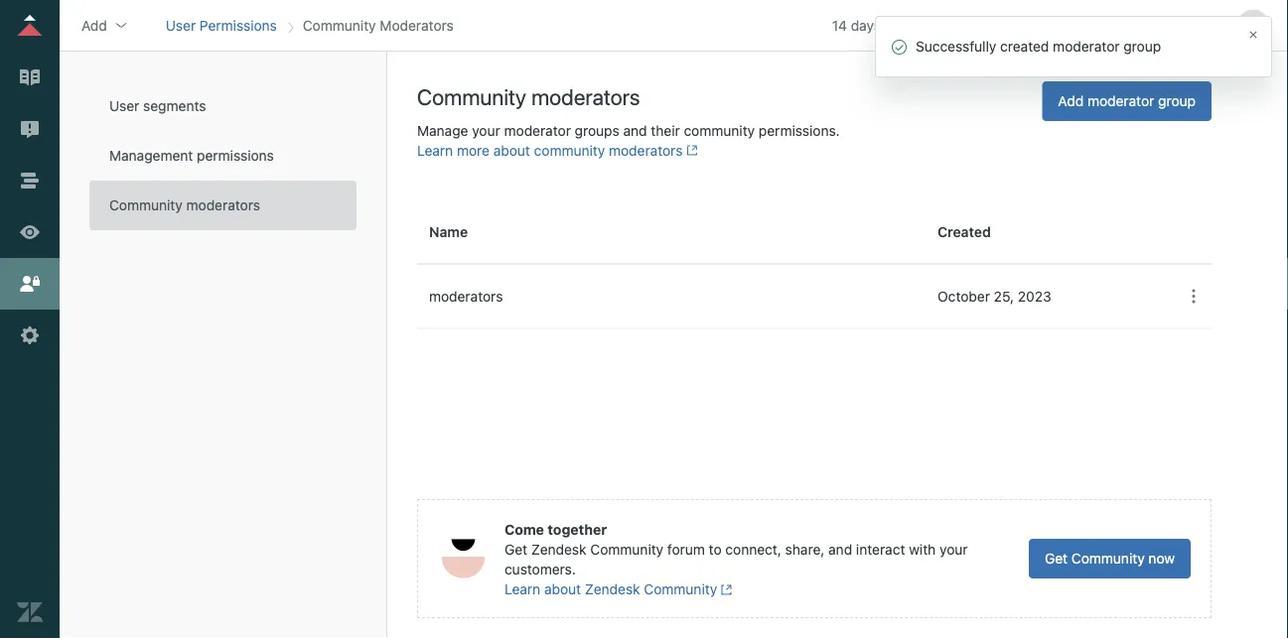 Task type: vqa. For each thing, say whether or not it's contained in the screenshot.
group inside status
yes



Task type: describe. For each thing, give the bounding box(es) containing it.
user segments
[[109, 98, 206, 114]]

navigation containing user permissions
[[162, 10, 458, 40]]

zendesk image
[[17, 600, 43, 626]]

connect,
[[725, 542, 781, 558]]

together
[[548, 522, 607, 538]]

25,
[[994, 288, 1014, 304]]

successfully
[[916, 38, 996, 55]]

add moderator group
[[1058, 93, 1196, 109]]

your inside come together get zendesk community forum to connect, share, and interact with your customers.
[[939, 542, 968, 558]]

learn more about community moderators
[[417, 142, 683, 158]]

add moderator group button
[[1042, 81, 1212, 121]]

name
[[429, 223, 468, 240]]

management
[[109, 147, 193, 164]]

help center button
[[1040, 10, 1157, 40]]

moderator inside add moderator group "button"
[[1087, 93, 1154, 109]]

group inside status
[[1123, 38, 1161, 55]]

moderate content image
[[17, 116, 43, 142]]

left
[[885, 17, 905, 33]]

1 horizontal spatial community moderators
[[417, 84, 640, 110]]

add for add moderator group
[[1058, 93, 1084, 109]]

customers.
[[504, 562, 576, 578]]

get community now
[[1045, 551, 1175, 567]]

0 horizontal spatial community
[[534, 142, 605, 158]]

help
[[1074, 17, 1104, 33]]

14
[[832, 17, 847, 33]]

community moderators
[[303, 17, 454, 33]]

moderators down permissions
[[186, 197, 260, 214]]

0 vertical spatial now
[[984, 17, 1011, 33]]

learn more about community moderators link
[[417, 142, 698, 158]]

moderators up groups
[[531, 84, 640, 110]]

community inside get community now 'link'
[[1071, 551, 1145, 567]]

center
[[1108, 17, 1151, 33]]

in
[[909, 17, 920, 33]]

permissions
[[197, 147, 274, 164]]

learn for learn more about community moderators
[[417, 142, 453, 158]]

group inside "button"
[[1158, 93, 1196, 109]]

october 25, 2023
[[937, 288, 1051, 304]]

moderator for successfully created moderator group
[[1053, 38, 1120, 55]]

user permissions
[[166, 17, 277, 33]]

manage articles image
[[17, 65, 43, 90]]

get community now link
[[1029, 539, 1191, 579]]

come
[[504, 522, 544, 538]]

(opens in a new tab) image
[[717, 584, 732, 596]]

moderators down manage your moderator groups and their community permissions.
[[609, 142, 683, 158]]

permissions.
[[759, 122, 840, 138]]

0 horizontal spatial your
[[472, 122, 500, 138]]

management permissions
[[109, 147, 274, 164]]

community inside come together get zendesk community forum to connect, share, and interact with your customers.
[[590, 542, 664, 558]]

zendesk inside come together get zendesk community forum to connect, share, and interact with your customers.
[[531, 542, 586, 558]]

successfully created moderator group status
[[875, 16, 1272, 77]]

learn about zendesk community
[[504, 581, 717, 598]]

1 vertical spatial zendesk
[[585, 581, 640, 598]]

user permissions link
[[166, 17, 277, 33]]

help center
[[1074, 17, 1151, 33]]

created
[[937, 223, 991, 240]]

moderator for manage your moderator groups and their community permissions.
[[504, 122, 571, 138]]

2023
[[1018, 288, 1051, 304]]

forum
[[667, 542, 705, 558]]

interact
[[856, 542, 905, 558]]

october
[[937, 288, 990, 304]]

1 vertical spatial community moderators
[[109, 197, 260, 214]]



Task type: locate. For each thing, give the bounding box(es) containing it.
get inside get community now 'link'
[[1045, 551, 1068, 567]]

1 horizontal spatial now
[[1148, 551, 1175, 567]]

(opens in a new tab) image
[[683, 145, 698, 157]]

about right 'more'
[[493, 142, 530, 158]]

0 vertical spatial user
[[166, 17, 196, 33]]

1 vertical spatial your
[[939, 542, 968, 558]]

your right the with
[[939, 542, 968, 558]]

their
[[651, 122, 680, 138]]

0 vertical spatial zendesk
[[531, 542, 586, 558]]

1 horizontal spatial user
[[166, 17, 196, 33]]

manage your moderator groups and their community permissions.
[[417, 122, 840, 138]]

1 vertical spatial learn
[[504, 581, 540, 598]]

0 vertical spatial moderator
[[1053, 38, 1120, 55]]

1 horizontal spatial community
[[684, 122, 755, 138]]

about down customers.
[[544, 581, 581, 598]]

learn down manage
[[417, 142, 453, 158]]

2 vertical spatial moderator
[[504, 122, 571, 138]]

1 horizontal spatial and
[[828, 542, 852, 558]]

trial.
[[924, 17, 952, 33]]

1 vertical spatial add
[[1058, 93, 1084, 109]]

learn for learn about zendesk community
[[504, 581, 540, 598]]

user
[[166, 17, 196, 33], [109, 98, 139, 114]]

1 horizontal spatial add
[[1058, 93, 1084, 109]]

moderator up the "learn more about community moderators"
[[504, 122, 571, 138]]

add for add
[[81, 17, 107, 33]]

moderator down help
[[1053, 38, 1120, 55]]

community up (opens in a new tab) image at the top of the page
[[684, 122, 755, 138]]

user permissions image
[[17, 271, 43, 297]]

manage
[[417, 122, 468, 138]]

0 horizontal spatial add
[[81, 17, 107, 33]]

0 vertical spatial community moderators
[[417, 84, 640, 110]]

share,
[[785, 542, 825, 558]]

and left the their
[[623, 122, 647, 138]]

0 horizontal spatial and
[[623, 122, 647, 138]]

community moderators up the "learn more about community moderators"
[[417, 84, 640, 110]]

1 vertical spatial now
[[1148, 551, 1175, 567]]

and
[[623, 122, 647, 138], [828, 542, 852, 558]]

1 horizontal spatial learn
[[504, 581, 540, 598]]

community moderators
[[417, 84, 640, 110], [109, 197, 260, 214]]

1 horizontal spatial get
[[1045, 551, 1068, 567]]

moderator
[[1053, 38, 1120, 55], [1087, 93, 1154, 109], [504, 122, 571, 138]]

0 vertical spatial add
[[81, 17, 107, 33]]

0 horizontal spatial community moderators
[[109, 197, 260, 214]]

0 horizontal spatial learn
[[417, 142, 453, 158]]

close image
[[1247, 29, 1259, 41]]

days
[[851, 17, 881, 33]]

learn down customers.
[[504, 581, 540, 598]]

learn
[[417, 142, 453, 158], [504, 581, 540, 598]]

user left permissions
[[166, 17, 196, 33]]

now
[[984, 17, 1011, 33], [1148, 551, 1175, 567]]

0 vertical spatial group
[[1123, 38, 1161, 55]]

community down groups
[[534, 142, 605, 158]]

add
[[81, 17, 107, 33], [1058, 93, 1084, 109]]

0 vertical spatial your
[[472, 122, 500, 138]]

moderators
[[380, 17, 454, 33]]

with
[[909, 542, 936, 558]]

1 vertical spatial about
[[544, 581, 581, 598]]

0 vertical spatial and
[[623, 122, 647, 138]]

add inside "button"
[[1058, 93, 1084, 109]]

about
[[493, 142, 530, 158], [544, 581, 581, 598]]

and right share,
[[828, 542, 852, 558]]

add inside popup button
[[81, 17, 107, 33]]

0 vertical spatial learn
[[417, 142, 453, 158]]

segments
[[143, 98, 206, 114]]

0 horizontal spatial about
[[493, 142, 530, 158]]

community
[[684, 122, 755, 138], [534, 142, 605, 158]]

14 days left in trial. buy now
[[832, 17, 1011, 33]]

successfully created moderator group
[[916, 38, 1161, 55]]

community moderators down the management permissions
[[109, 197, 260, 214]]

group
[[1123, 38, 1161, 55], [1158, 93, 1196, 109]]

0 horizontal spatial get
[[504, 542, 527, 558]]

0 vertical spatial about
[[493, 142, 530, 158]]

learn about zendesk community link
[[504, 580, 732, 598]]

1 horizontal spatial your
[[939, 542, 968, 558]]

1 vertical spatial community
[[534, 142, 605, 158]]

moderator down successfully created moderator group status
[[1087, 93, 1154, 109]]

come together get zendesk community forum to connect, share, and interact with your customers.
[[504, 522, 968, 578]]

get
[[504, 542, 527, 558], [1045, 551, 1068, 567]]

your
[[472, 122, 500, 138], [939, 542, 968, 558]]

0 vertical spatial community
[[684, 122, 755, 138]]

0 horizontal spatial user
[[109, 98, 139, 114]]

moderators
[[531, 84, 640, 110], [609, 142, 683, 158], [186, 197, 260, 214], [429, 288, 503, 304]]

more
[[457, 142, 490, 158]]

permissions
[[200, 17, 277, 33]]

0 horizontal spatial now
[[984, 17, 1011, 33]]

user for user permissions
[[166, 17, 196, 33]]

moderator inside successfully created moderator group status
[[1053, 38, 1120, 55]]

groups
[[575, 122, 619, 138]]

1 horizontal spatial about
[[544, 581, 581, 598]]

to
[[709, 542, 722, 558]]

1 vertical spatial and
[[828, 542, 852, 558]]

community inside learn about zendesk community link
[[644, 581, 717, 598]]

arrange content image
[[17, 168, 43, 194]]

1 vertical spatial group
[[1158, 93, 1196, 109]]

1 vertical spatial user
[[109, 98, 139, 114]]

1 vertical spatial moderator
[[1087, 93, 1154, 109]]

now inside 'link'
[[1148, 551, 1175, 567]]

add button
[[75, 10, 135, 40]]

get inside come together get zendesk community forum to connect, share, and interact with your customers.
[[504, 542, 527, 558]]

your up 'more'
[[472, 122, 500, 138]]

zendesk
[[531, 542, 586, 558], [585, 581, 640, 598]]

moderators down name
[[429, 288, 503, 304]]

user left segments
[[109, 98, 139, 114]]

settings image
[[17, 323, 43, 349]]

navigation
[[162, 10, 458, 40]]

buy
[[956, 17, 981, 33]]

customize design image
[[17, 219, 43, 245]]

community
[[303, 17, 376, 33], [417, 84, 526, 110], [109, 197, 183, 214], [590, 542, 664, 558], [1071, 551, 1145, 567], [644, 581, 717, 598]]

created
[[1000, 38, 1049, 55]]

and inside come together get zendesk community forum to connect, share, and interact with your customers.
[[828, 542, 852, 558]]

user for user segments
[[109, 98, 139, 114]]



